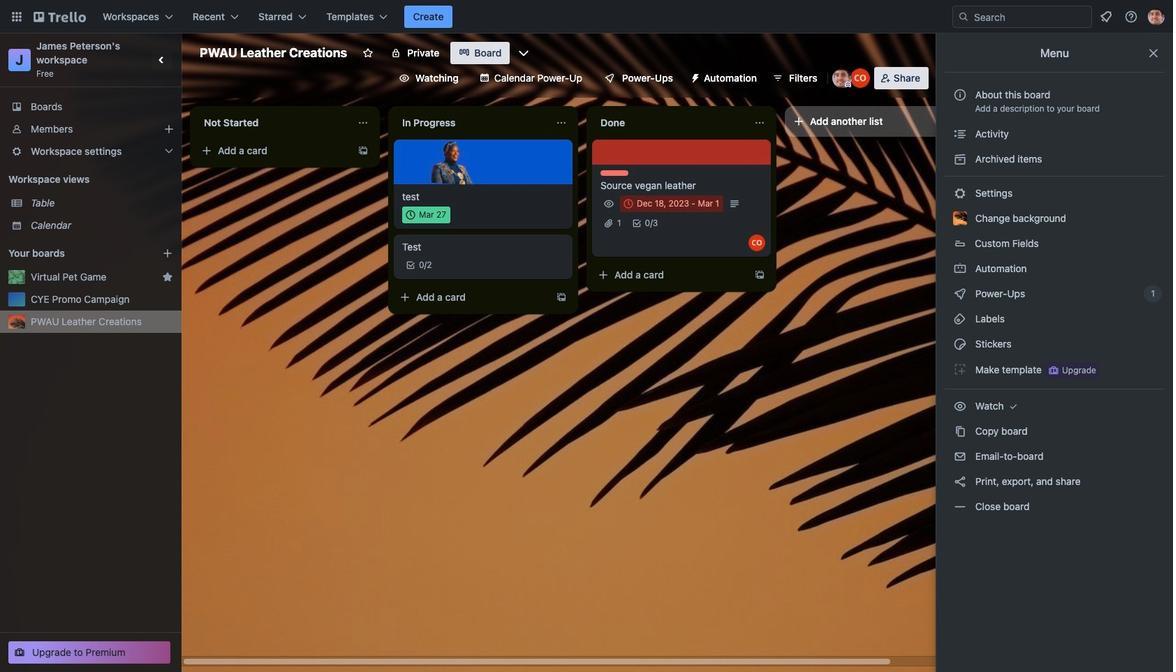 Task type: locate. For each thing, give the bounding box(es) containing it.
starred icon image
[[162, 272, 173, 283]]

customize views image
[[517, 46, 531, 60]]

Board name text field
[[193, 42, 354, 64]]

None checkbox
[[620, 196, 724, 212]]

this member is an admin of this board. image
[[845, 82, 851, 88]]

6 sm image from the top
[[953, 399, 967, 413]]

sm image
[[684, 67, 704, 87], [953, 127, 967, 141], [953, 152, 967, 166], [953, 287, 967, 301], [1007, 399, 1021, 413], [953, 425, 967, 439], [953, 475, 967, 489], [953, 500, 967, 514]]

2 sm image from the top
[[953, 262, 967, 276]]

workspace navigation collapse icon image
[[152, 50, 172, 70]]

create from template… image
[[754, 270, 765, 281], [556, 292, 567, 303]]

christina overa (christinaovera) image
[[749, 235, 765, 251]]

your boards with 3 items element
[[8, 245, 141, 262]]

1 sm image from the top
[[953, 186, 967, 200]]

0 horizontal spatial create from template… image
[[556, 292, 567, 303]]

open information menu image
[[1124, 10, 1138, 24]]

5 sm image from the top
[[953, 362, 967, 376]]

4 sm image from the top
[[953, 337, 967, 351]]

None checkbox
[[402, 207, 451, 223]]

0 vertical spatial create from template… image
[[754, 270, 765, 281]]

None text field
[[394, 112, 550, 134]]

james peterson (jamespeterson93) image
[[832, 68, 852, 88]]

1 horizontal spatial create from template… image
[[754, 270, 765, 281]]

None text field
[[196, 112, 352, 134], [592, 112, 749, 134], [196, 112, 352, 134], [592, 112, 749, 134]]

sm image
[[953, 186, 967, 200], [953, 262, 967, 276], [953, 312, 967, 326], [953, 337, 967, 351], [953, 362, 967, 376], [953, 399, 967, 413], [953, 450, 967, 464]]



Task type: describe. For each thing, give the bounding box(es) containing it.
star or unstar board image
[[363, 47, 374, 59]]

james peterson (jamespeterson93) image
[[1148, 8, 1165, 25]]

3 sm image from the top
[[953, 312, 967, 326]]

Search field
[[953, 6, 1092, 28]]

christina overa (christinaovera) image
[[851, 68, 870, 88]]

color: bold red, title: "sourcing" element
[[601, 170, 629, 176]]

https://media2.giphy.com/media/vhqa3tryiebmkd5qih/100w.gif?cid=ad960664tuux3ictzc2l4kkstlpkpgfee3kg7e05hcw8694d&ep=v1_stickers_search&rid=100w.gif&ct=s image
[[430, 138, 478, 186]]

7 sm image from the top
[[953, 450, 967, 464]]

add board image
[[162, 248, 173, 259]]

search image
[[958, 11, 969, 22]]

primary element
[[0, 0, 1173, 34]]

create from template… image
[[358, 145, 369, 156]]

0 notifications image
[[1098, 8, 1115, 25]]

back to home image
[[34, 6, 86, 28]]

1 vertical spatial create from template… image
[[556, 292, 567, 303]]



Task type: vqa. For each thing, say whether or not it's contained in the screenshot.
2nd Starred Icon
no



